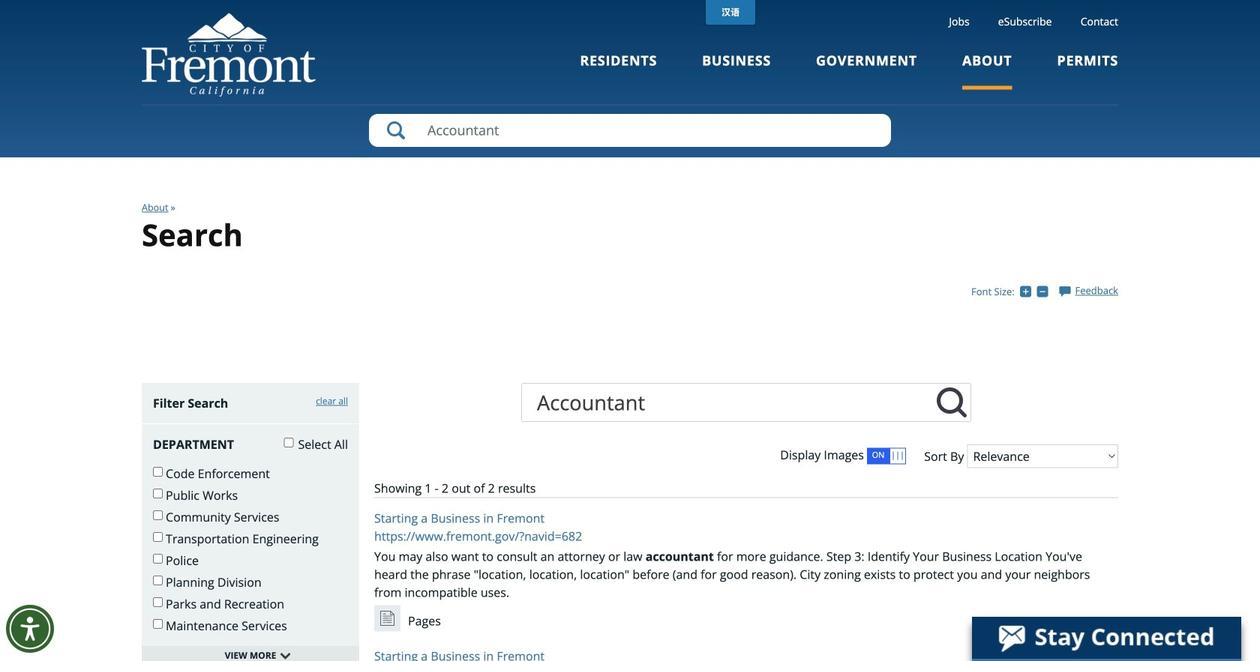 Task type: describe. For each thing, give the bounding box(es) containing it.
Search... text field
[[522, 384, 934, 422]]



Task type: locate. For each thing, give the bounding box(es) containing it.
None text field
[[934, 384, 971, 422]]

None checkbox
[[284, 438, 294, 448], [153, 533, 163, 542], [153, 554, 163, 564], [153, 598, 163, 608], [284, 438, 294, 448], [153, 533, 163, 542], [153, 554, 163, 564], [153, 598, 163, 608]]

stay connected image
[[973, 618, 1241, 660]]

Search text field
[[369, 114, 892, 147]]

None checkbox
[[153, 467, 163, 477], [153, 489, 163, 499], [153, 511, 163, 521], [153, 576, 163, 586], [153, 620, 163, 630], [153, 467, 163, 477], [153, 489, 163, 499], [153, 511, 163, 521], [153, 576, 163, 586], [153, 620, 163, 630]]



Task type: vqa. For each thing, say whether or not it's contained in the screenshot.
TYPES
no



